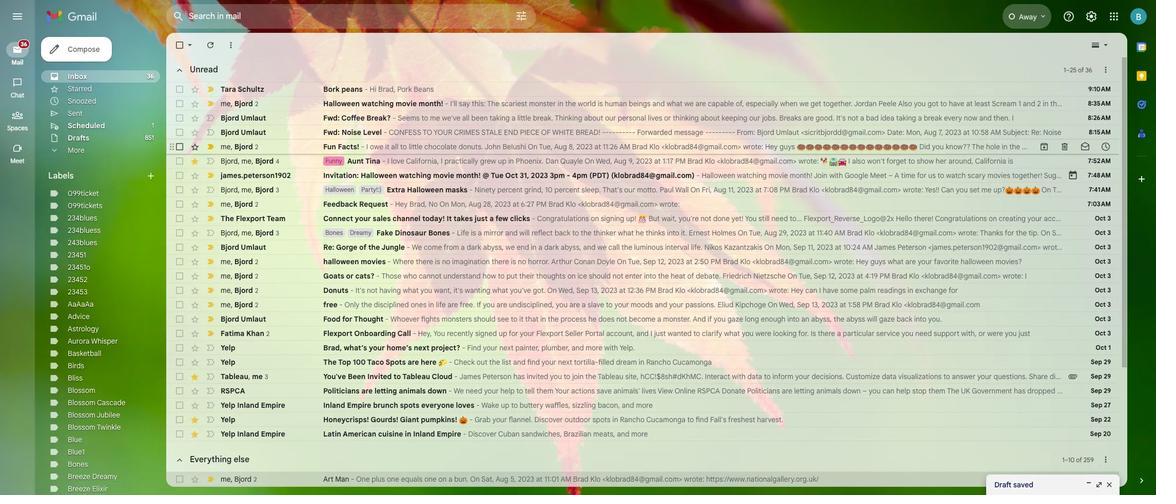 Task type: vqa. For each thing, say whether or not it's contained in the screenshot.


Task type: locate. For each thing, give the bounding box(es) containing it.
bjord umlaut for fwd: coffee break?
[[221, 113, 266, 123]]

blossom for blossom link
[[68, 386, 95, 395]]

brad up "friedrich"
[[723, 257, 739, 266]]

percent down 3pm
[[555, 185, 580, 195]]

1 vertical spatial 13,
[[812, 300, 820, 310]]

2 for donuts - it's not having what you want, it's wanting what you've got. on wed, sep 13, 2023 at 12:36 pm brad klo <klobrad84@gmail.com> wrote: hey can i have some palm readings in exchange for
[[255, 287, 258, 294]]

bjord inside everything else tab panel
[[235, 475, 252, 484]]

it's down cats?
[[356, 286, 365, 295]]

0 horizontal spatial you
[[434, 329, 445, 338]]

on left the fri,
[[691, 185, 700, 195]]

has attachment image
[[1068, 372, 1079, 382]]

interval
[[665, 243, 689, 252]]

, inside everything else tab panel
[[231, 475, 233, 484]]

me , bjord 2 for donuts
[[221, 286, 258, 295]]

1 bjord , me , bjord 3 from the top
[[221, 185, 279, 194]]

more image
[[226, 40, 236, 50]]

3 29 from the top
[[1104, 387, 1111, 395]]

plumber,
[[542, 343, 570, 353]]

harvest.͏
[[757, 415, 784, 425]]

sent link
[[68, 109, 83, 118]]

cascade
[[97, 398, 126, 408]]

fake dinosaur bones - life is a mirror and will reflect back to the thinker what he thinks into it. ernest holmes on tue, aug 29, 2023 at 11:40 am brad klo <klobrad84@gmail.com> wrote: thanks for the tip. on sat, aug
[[377, 228, 1080, 238]]

site,
[[626, 372, 639, 381]]

0 horizontal spatial dark
[[467, 243, 481, 252]]

it right the owe
[[385, 142, 390, 151]]

fwd: left "coffee" on the left top of the page
[[323, 113, 340, 123]]

0 horizontal spatial back
[[555, 228, 571, 238]]

aurora
[[68, 337, 90, 346]]

6 row from the top
[[166, 154, 1120, 168]]

from
[[444, 243, 459, 252]]

0 horizontal spatial find
[[527, 358, 540, 367]]

1 horizontal spatial there
[[492, 257, 509, 266]]

1 horizontal spatial dreamy
[[350, 229, 372, 237]]

<klobrad84@gmail.com> inside everything else tab panel
[[603, 475, 683, 484]]

1 one from the left
[[387, 475, 399, 484]]

drafts link
[[68, 133, 89, 143]]

1 vertical spatial breeze
[[68, 485, 90, 494]]

oct 3 for those who cannot understand how to put their thoughts on ice should not enter into the heat of debate. friedrich nietzsche on tue, sep 12, 2023 at 4:19 pm brad klo <klobrad84@gmail.com> wrote: i
[[1095, 272, 1111, 280]]

7:41 am
[[1089, 186, 1111, 194]]

3 🍩 image from the left
[[832, 143, 840, 152]]

flannel.
[[509, 415, 533, 425]]

oct 3 for it's not having what you want, it's wanting what you've got. on wed, sep 13, 2023 at 12:36 pm brad klo <klobrad84@gmail.com> wrote: hey can i have some palm readings in exchange for
[[1095, 286, 1111, 294]]

1 for 1
[[152, 122, 154, 129]]

2 were from the left
[[988, 329, 1004, 338]]

2 horizontal spatial flexport
[[537, 329, 564, 338]]

a inside everything else tab panel
[[449, 475, 453, 484]]

what up fwd: coffee break? - seems to me we've all been taking a little break. thinking about our personal lives or thinking about keeping our jobs. breaks are good. it's not a bad idea taking a break every now and then. i
[[667, 99, 683, 108]]

0 vertical spatial sat,
[[1052, 228, 1065, 238]]

sales
[[373, 214, 391, 223]]

18 row from the top
[[166, 327, 1120, 341]]

request
[[359, 200, 388, 209]]

has down the questions. on the bottom of the page
[[1014, 387, 1026, 396]]

and down animals'
[[622, 401, 634, 410]]

for down see
[[509, 329, 518, 338]]

1 vertical spatial wed,
[[559, 286, 575, 295]]

0 horizontal spatial it's
[[356, 286, 365, 295]]

re:
[[1032, 128, 1042, 137], [323, 243, 334, 252]]

0 horizontal spatial with
[[605, 343, 618, 353]]

1 breeze from the top
[[68, 472, 90, 482]]

halloween down gorge
[[323, 257, 359, 266]]

to down spots
[[394, 372, 401, 381]]

tableau down here
[[403, 372, 430, 381]]

you up process
[[556, 300, 568, 310]]

bjord umlaut for fwd: noise level
[[221, 128, 266, 137]]

call
[[398, 329, 411, 338]]

2 politicians from the left
[[748, 387, 780, 396]]

17 row from the top
[[166, 312, 1120, 327]]

life
[[436, 300, 446, 310]]

1 vertical spatial have
[[823, 286, 839, 295]]

data right customize
[[882, 372, 897, 381]]

passions.
[[686, 300, 716, 310]]

noise up was
[[1044, 128, 1062, 137]]

0 horizontal spatial halloween
[[323, 257, 359, 266]]

brad, up top
[[323, 343, 342, 353]]

pm right 1:58
[[863, 300, 873, 310]]

3 🎃 image from the left
[[1032, 186, 1040, 195]]

yelp inland empire for inland empire brunch spots everyone loves
[[221, 401, 285, 410]]

he down 🎊 icon on the top right of page
[[636, 228, 644, 238]]

2 for goats or cats? - those who cannot understand how to put their thoughts on ice should not enter into the heat of debate. friedrich nietzsche on tue, sep 12, 2023 at 4:19 pm brad klo <klobrad84@gmail.com> wrote: i
[[255, 272, 258, 280]]

you
[[914, 99, 926, 108], [933, 142, 944, 151], [956, 185, 968, 195], [421, 286, 433, 295], [483, 300, 495, 310], [556, 300, 568, 310], [714, 315, 726, 324], [742, 329, 754, 338], [902, 329, 914, 338], [1005, 329, 1017, 338], [550, 372, 562, 381], [869, 387, 881, 396]]

1 horizontal spatial mon,
[[776, 243, 792, 252]]

halloween
[[323, 257, 359, 266], [961, 257, 994, 266]]

nikos
[[705, 243, 723, 252]]

their
[[520, 272, 535, 281]]

1 horizontal spatial 11,
[[808, 243, 815, 252]]

little up piece
[[518, 113, 531, 123]]

0 vertical spatial 29,
[[1082, 185, 1092, 195]]

feedback request - hey brad, no on mon, aug 28, 2023 at 6:27 pm brad klo <klobrad84@gmail.com> wrote:
[[323, 200, 680, 209]]

2 inside fatima khan 2
[[266, 330, 270, 338]]

9 🍩 image from the left
[[909, 143, 918, 152]]

13, up slave
[[591, 286, 600, 295]]

5 yelp from the top
[[221, 430, 235, 439]]

2 fwd: from the top
[[323, 128, 340, 137]]

equals
[[401, 475, 423, 484]]

2 vertical spatial wed,
[[779, 300, 796, 310]]

1 vertical spatial 29
[[1104, 373, 1111, 380]]

1 horizontal spatial it's
[[837, 113, 846, 123]]

3 bjord umlaut from the top
[[221, 243, 266, 252]]

aurora whisper link
[[68, 337, 118, 346]]

you down cannot
[[421, 286, 433, 295]]

your down request
[[355, 214, 371, 223]]

oct for 16th row from the bottom of the page
[[1095, 243, 1106, 251]]

🍩 image
[[806, 143, 814, 152], [823, 143, 832, 152], [832, 143, 840, 152], [849, 143, 858, 152], [892, 143, 901, 152]]

me , bjord 2 inside everything else tab panel
[[221, 475, 257, 484]]

we left end
[[506, 243, 515, 252]]

2 down from the left
[[843, 387, 861, 396]]

1 down from the left
[[428, 387, 447, 396]]

service
[[877, 329, 900, 338]]

on inside everything else tab panel
[[470, 475, 480, 484]]

few
[[496, 214, 508, 223]]

goats
[[323, 272, 344, 281]]

2 horizontal spatial 36
[[1086, 66, 1093, 74]]

sep 29 for politicians are letting animals down - we need your help to tell them your actions save animals' lives view online rspca donate politicians are letting animals down – you can help stop them the uk government has dropped 15 of its policy
[[1091, 387, 1111, 395]]

, for second row from the bottom
[[231, 475, 233, 484]]

– inside everything else tab panel
[[1065, 456, 1069, 464]]

Search in mail text field
[[189, 11, 487, 22]]

gaze
[[728, 315, 744, 324], [880, 315, 895, 324]]

cloud
[[432, 372, 453, 381]]

1 inside everything else tab panel
[[1063, 456, 1065, 464]]

0 vertical spatial all
[[462, 113, 470, 123]]

3 blossom from the top
[[68, 411, 95, 420]]

animals down decisions.
[[817, 387, 842, 396]]

should down 'doyle'
[[589, 272, 611, 281]]

yelp.
[[620, 343, 635, 353]]

navigation
[[0, 33, 36, 495]]

0 vertical spatial we
[[412, 243, 422, 252]]

3 row from the top
[[166, 111, 1120, 125]]

2 horizontal spatial mon,
[[907, 128, 923, 137]]

0 vertical spatial –
[[1067, 66, 1070, 74]]

1 horizontal spatial he
[[636, 228, 644, 238]]

yelp
[[221, 343, 235, 353], [221, 358, 235, 367], [221, 401, 235, 410], [221, 415, 235, 425], [221, 430, 235, 439]]

actions
[[571, 387, 595, 396]]

am up hole
[[991, 128, 1002, 137]]

help left the tell at the bottom of the page
[[501, 387, 515, 396]]

3 sep 29 from the top
[[1091, 387, 1111, 395]]

sep 29 for you've been invited to tableau cloud - james peterson has invited you to join the tableau site, hcc!$8sh#dkhmc. interact with data to inform your decisions. customize data visualizations to answer your questions. share discoveries to put
[[1091, 373, 1111, 380]]

1 vertical spatial cucamonga
[[647, 415, 686, 425]]

1 vertical spatial peterson
[[483, 372, 512, 381]]

1 yelp inland empire from the top
[[221, 401, 285, 410]]

4 yelp from the top
[[221, 415, 235, 425]]

will right abyss
[[867, 315, 878, 324]]

particular
[[843, 329, 875, 338]]

12, left 4:19
[[829, 272, 837, 281]]

grab
[[475, 415, 491, 425]]

end
[[504, 128, 518, 137]]

7 🍩 image from the left
[[883, 143, 892, 152]]

is right 'world' on the top of the page
[[598, 99, 603, 108]]

i left the owe
[[366, 142, 368, 151]]

1 horizontal spatial should
[[589, 272, 611, 281]]

close image
[[1106, 481, 1114, 489]]

are down "inform"
[[782, 387, 793, 396]]

8 me , bjord 2 from the top
[[221, 475, 257, 484]]

rspca down tableau , me 3
[[221, 387, 245, 396]]

21 row from the top
[[166, 370, 1120, 384]]

3 🍩 image from the left
[[840, 143, 849, 152]]

234bluess link
[[68, 226, 101, 235]]

sep down '11:40'
[[814, 272, 827, 281]]

4 🍩 image from the left
[[858, 143, 866, 152]]

on inside everything else tab panel
[[439, 475, 447, 484]]

0 vertical spatial 11,
[[729, 185, 736, 195]]

is
[[598, 99, 603, 108], [1009, 157, 1014, 166], [471, 228, 476, 238], [435, 257, 440, 266], [511, 257, 516, 266]]

labels heading
[[48, 171, 146, 181]]

1 vertical spatial discover
[[468, 430, 497, 439]]

halloween down <james.peterson1902@gmail.com>
[[961, 257, 994, 266]]

fwd: up the fun
[[323, 128, 340, 137]]

breeze for breeze dreamy
[[68, 472, 90, 482]]

blossom for blossom jubilee
[[68, 411, 95, 420]]

, for 22th row from the bottom of the page
[[238, 156, 240, 166]]

a left slave
[[582, 300, 586, 310]]

fwd: for fwd: coffee break? - seems to me we've all been taking a little break. thinking about our personal lives or thinking about keeping our jobs. breaks are good. it's not a bad idea taking a break every now and then. i
[[323, 113, 340, 123]]

quayle
[[561, 157, 583, 166]]

also
[[852, 157, 866, 166]]

1 vertical spatial month!
[[456, 171, 481, 180]]

little up california, at the top left of the page
[[409, 142, 423, 151]]

2 vertical spatial –
[[1065, 456, 1069, 464]]

0 horizontal spatial 13,
[[591, 286, 600, 295]]

umlaut for fwd: coffee break? - seems to me we've all been taking a little break. thinking about our personal lives or thinking about keeping our jobs. breaks are good. it's not a bad idea taking a break every now and then. i
[[241, 113, 266, 123]]

0 horizontal spatial it
[[385, 142, 390, 151]]

1 row from the top
[[166, 82, 1120, 97]]

12 row from the top
[[166, 240, 1120, 255]]

snoozed
[[68, 97, 96, 106]]

blossom for blossom cascade
[[68, 398, 95, 408]]

brad down goats or cats? - those who cannot understand how to put their thoughts on ice should not enter into the heat of debate. friedrich nietzsche on tue, sep 12, 2023 at 4:19 pm brad klo <klobrad84@gmail.com> wrote: i in the bottom of the page
[[658, 286, 674, 295]]

1 animals from the left
[[399, 387, 426, 396]]

the down the 10:58 on the top right of the page
[[972, 142, 985, 151]]

2 them from the left
[[929, 387, 946, 396]]

inland down giant
[[413, 430, 435, 439]]

bork
[[323, 85, 340, 94]]

tab list
[[1128, 33, 1157, 458]]

about down halloween watching movie month! - i'll say this: the scariest monster in the world is human beings and what we are capable of, especially when we get together. jordan peele also you got to have at least scream 1 and 2 in there. you
[[701, 113, 720, 123]]

bliss
[[68, 374, 83, 383]]

sat, inside everything else tab panel
[[482, 475, 494, 484]]

understand
[[444, 272, 481, 281]]

12, up goats or cats? - those who cannot understand how to put their thoughts on ice should not enter into the heat of debate. friedrich nietzsche on tue, sep 12, 2023 at 4:19 pm brad klo <klobrad84@gmail.com> wrote: i in the bottom of the page
[[658, 257, 666, 266]]

up for wake
[[501, 401, 510, 410]]

1 letting from the left
[[375, 387, 397, 396]]

into right the enter on the right bottom of page
[[644, 272, 657, 281]]

2 yelp inland empire from the top
[[221, 430, 285, 439]]

0 vertical spatial james
[[875, 243, 896, 252]]

4 oct 3 from the top
[[1095, 258, 1111, 265]]

0 vertical spatial 🎃 image
[[1006, 186, 1014, 195]]

1 vertical spatial with
[[732, 372, 746, 381]]

bjord umlaut for re: gorge of the jungle
[[221, 243, 266, 252]]

0 horizontal spatial them
[[537, 387, 554, 396]]

1 congratulations from the left
[[537, 214, 589, 223]]

inbox section options image
[[1101, 65, 1111, 75]]

4 me , bjord 2 from the top
[[221, 257, 258, 266]]

1 were from the left
[[756, 329, 772, 338]]

done
[[714, 214, 730, 223]]

1 bjord umlaut from the top
[[221, 113, 266, 123]]

bjord umlaut for food for thought
[[221, 315, 266, 324]]

up right wake
[[501, 401, 510, 410]]

undisciplined,
[[509, 300, 554, 310]]

1 horizontal spatial find
[[696, 415, 709, 425]]

1 horizontal spatial animals
[[817, 387, 842, 396]]

to left answer
[[944, 372, 951, 381]]

1 vertical spatial we
[[454, 387, 464, 396]]

0 vertical spatial sep 29
[[1091, 358, 1111, 366]]

oct for 11th row from the top
[[1095, 229, 1106, 237]]

and up fwd: coffee break? - seems to me we've all been taking a little break. thinking about our personal lives or thinking about keeping our jobs. breaks are good. it's not a bad idea taking a break every now and then. i
[[653, 99, 665, 108]]

6 oct 3 from the top
[[1095, 286, 1111, 294]]

minimize image
[[1085, 481, 1093, 489]]

toggle split pane mode image
[[1091, 40, 1101, 50]]

2 for art man - one plus one equals one on a bun. on sat, aug 5, 2023 at 11:01 am brad klo <klobrad84@gmail.com> wrote: https://www.nationalgallery.org.uk/
[[254, 476, 257, 483]]

1 horizontal spatial tableau
[[403, 372, 430, 381]]

where
[[393, 257, 414, 266]]

8 oct 3 from the top
[[1095, 315, 1111, 323]]

blossom
[[68, 386, 95, 395], [68, 398, 95, 408], [68, 411, 95, 420], [68, 423, 95, 432]]

🌮 image
[[439, 359, 447, 367]]

just down 28,
[[475, 214, 488, 223]]

this:
[[472, 99, 486, 108]]

to left "inform"
[[764, 372, 771, 381]]

find up invited
[[527, 358, 540, 367]]

i also won't forget to show her around, california is
[[847, 157, 1014, 166]]

hey down jobs.
[[766, 142, 778, 151]]

halloween up no
[[407, 185, 444, 195]]

a left break
[[918, 113, 922, 123]]

it left that
[[520, 315, 524, 324]]

inform
[[773, 372, 794, 381]]

0 vertical spatial re:
[[1032, 128, 1042, 137]]

1 vertical spatial more
[[636, 401, 653, 410]]

wrote: inside everything else tab panel
[[684, 475, 705, 484]]

did
[[920, 142, 931, 151]]

3 me , bjord 2 from the top
[[221, 199, 258, 209]]

2 halloween from the left
[[961, 257, 994, 266]]

brad, for hi
[[378, 85, 396, 94]]

, for 15th row from the top of the page
[[231, 286, 233, 295]]

at left 7:08
[[756, 185, 762, 195]]

3 oct 3 from the top
[[1095, 243, 1111, 251]]

7 me , bjord 2 from the top
[[221, 300, 258, 309]]

our down the 'human' in the top right of the page
[[605, 113, 616, 123]]

aug inside everything else tab panel
[[496, 475, 509, 484]]

brad inside everything else tab panel
[[573, 475, 589, 484]]

5,
[[511, 475, 516, 484]]

blossom cascade
[[68, 398, 126, 408]]

mon,
[[907, 128, 923, 137], [451, 200, 467, 209], [776, 243, 792, 252]]

brad right 7:08
[[792, 185, 808, 195]]

2 blossom from the top
[[68, 398, 95, 408]]

2 vertical spatial 29
[[1104, 387, 1111, 395]]

i right the '🚘' icon
[[849, 157, 851, 166]]

0 horizontal spatial just
[[475, 214, 488, 223]]

5 🍩 image from the left
[[866, 143, 875, 152]]

0 vertical spatial he
[[636, 228, 644, 238]]

toolbar
[[1034, 170, 1117, 181]]

thinker
[[594, 228, 616, 238]]

party!:)
[[362, 186, 382, 194]]

unread tab panel
[[166, 57, 1157, 442]]

0 horizontal spatial or
[[346, 272, 354, 281]]

donuts
[[323, 286, 349, 295]]

1 me , bjord 2 from the top
[[221, 99, 258, 108]]

main content containing unread
[[166, 33, 1157, 495]]

0 vertical spatial month!
[[419, 99, 443, 108]]

1 vertical spatial bjord , me , bjord 3
[[221, 228, 279, 237]]

a left mirror
[[478, 228, 482, 238]]

inbox
[[68, 72, 87, 81]]

2023 up 7:03 am
[[1094, 185, 1110, 195]]

you left set
[[956, 185, 968, 195]]

1 fwd: from the top
[[323, 113, 340, 123]]

tara
[[221, 85, 236, 94]]

umlaut
[[241, 113, 266, 123], [241, 128, 266, 137], [776, 128, 800, 137], [241, 243, 266, 252], [241, 315, 266, 324]]

sat, inside unread "tab panel"
[[1052, 228, 1065, 238]]

0 horizontal spatial we
[[412, 243, 422, 252]]

oct for 15th row from the top of the page
[[1095, 286, 1106, 294]]

at left "10:24"
[[835, 243, 842, 252]]

jubilee
[[97, 411, 120, 420]]

2 bjord umlaut from the top
[[221, 128, 266, 137]]

into left an
[[788, 315, 800, 324]]

13 row from the top
[[166, 255, 1120, 269]]

4
[[276, 157, 280, 165]]

up for signed
[[499, 329, 507, 338]]

yes!!
[[925, 185, 940, 195]]

, for 23th row from the bottom
[[231, 142, 233, 151]]

hello
[[896, 214, 913, 223]]

0 vertical spatial fwd:
[[323, 113, 340, 123]]

36 inside unread "tab panel"
[[1086, 66, 1093, 74]]

29 for politicians are letting animals down - we need your help to tell them your actions save animals' lives view online rspca donate politicians are letting animals down – you can help stop them the uk government has dropped 15 of its policy
[[1104, 387, 1111, 395]]

to left the show
[[909, 157, 915, 166]]

more for ͏
[[632, 430, 648, 439]]

dreamy inside row
[[350, 229, 372, 237]]

we for we come from a dark abyss, we end in a dark abyss, and we call the luminous interval life. nikos kazantzakis on mon, sep 11, 2023 at 10:24 am james peterson <james.peterson1902@gmail.com> wrote:
[[412, 243, 422, 252]]

1 for 1 – 10 of 259
[[1063, 456, 1065, 464]]

2 no from the left
[[518, 257, 526, 266]]

4 bjord umlaut from the top
[[221, 315, 266, 324]]

on thu, jun 29, 2023 at
[[1040, 185, 1119, 195]]

🎃 image
[[1014, 186, 1023, 195], [1023, 186, 1032, 195], [1032, 186, 1040, 195]]

1 horizontal spatial politicians
[[748, 387, 780, 396]]

9 row from the top
[[166, 197, 1120, 212]]

0 horizontal spatial mon,
[[451, 200, 467, 209]]

inland down tableau , me 3
[[237, 401, 259, 410]]

of inside everything else tab panel
[[1077, 456, 1083, 464]]

chocolate
[[425, 142, 457, 151]]

1 horizontal spatial percent
[[555, 185, 580, 195]]

0 vertical spatial peterson
[[898, 243, 927, 252]]

sep left 22
[[1091, 416, 1103, 424]]

– for unread
[[1067, 66, 1070, 74]]

2 inside everything else tab panel
[[254, 476, 257, 483]]

put up policy
[[1097, 372, 1108, 381]]

bones
[[428, 228, 450, 238], [325, 229, 343, 237], [68, 460, 88, 469]]

at inside everything else tab panel
[[536, 475, 543, 484]]

1 horizontal spatial spots
[[593, 415, 611, 425]]

5 oct 3 from the top
[[1095, 272, 1111, 280]]

want,
[[434, 286, 452, 295]]

one
[[387, 475, 399, 484], [424, 475, 437, 484]]

2 help from the left
[[897, 387, 911, 396]]

you've
[[323, 372, 346, 381]]

1 taking from the left
[[490, 113, 510, 123]]

None checkbox
[[175, 40, 185, 50], [175, 84, 185, 94], [175, 99, 185, 109], [175, 113, 185, 123], [175, 156, 185, 166], [175, 170, 185, 181], [175, 185, 185, 195], [175, 199, 185, 209], [175, 228, 185, 238], [175, 285, 185, 296], [175, 357, 185, 368], [175, 372, 185, 382], [175, 386, 185, 396], [175, 400, 185, 411], [175, 415, 185, 425], [175, 40, 185, 50], [175, 84, 185, 94], [175, 99, 185, 109], [175, 113, 185, 123], [175, 156, 185, 166], [175, 170, 185, 181], [175, 185, 185, 195], [175, 199, 185, 209], [175, 228, 185, 238], [175, 285, 185, 296], [175, 357, 185, 368], [175, 372, 185, 382], [175, 386, 185, 396], [175, 400, 185, 411], [175, 415, 185, 425]]

it.
[[681, 228, 687, 238]]

sat,
[[1052, 228, 1065, 238], [482, 475, 494, 484]]

2 me , bjord 2 from the top
[[221, 142, 258, 151]]

if
[[708, 315, 712, 324]]

what's
[[344, 343, 367, 353]]

2 vertical spatial need
[[466, 387, 483, 396]]

36 inside navigation
[[21, 41, 27, 48]]

row containing the flexport team
[[166, 212, 1157, 226]]

row
[[166, 82, 1120, 97], [166, 97, 1120, 111], [166, 111, 1120, 125], [166, 125, 1120, 140], [166, 140, 1120, 154], [166, 154, 1120, 168], [166, 168, 1120, 183], [166, 183, 1120, 197], [166, 197, 1120, 212], [166, 212, 1157, 226], [166, 226, 1120, 240], [166, 240, 1120, 255], [166, 255, 1120, 269], [166, 269, 1120, 283], [166, 283, 1120, 298], [166, 298, 1120, 312], [166, 312, 1120, 327], [166, 327, 1120, 341], [166, 341, 1120, 355], [166, 355, 1120, 370], [166, 370, 1120, 384], [166, 384, 1120, 398], [166, 398, 1120, 413], [166, 413, 1120, 427], [166, 427, 1120, 442], [166, 472, 1120, 487], [166, 487, 1120, 495]]

1 horizontal spatial no
[[518, 257, 526, 266]]

1 horizontal spatial or
[[664, 113, 671, 123]]

advanced search options image
[[511, 6, 532, 26]]

with up filled at bottom right
[[605, 343, 618, 353]]

latin
[[323, 430, 341, 439]]

1 blossom from the top
[[68, 386, 95, 395]]

the
[[566, 99, 576, 108], [1010, 142, 1021, 151], [581, 228, 592, 238], [1017, 228, 1027, 238], [368, 243, 380, 252], [622, 243, 633, 252], [658, 272, 669, 281], [361, 300, 372, 310], [548, 315, 559, 324], [834, 315, 845, 324], [490, 358, 500, 367], [586, 372, 597, 381]]

0 vertical spatial mon,
[[907, 128, 923, 137]]

13, up is
[[812, 300, 820, 310]]

re: up the doughnut
[[1032, 128, 1042, 137]]

🎃 image
[[1006, 186, 1014, 195], [459, 416, 468, 425]]

down up everyone at left bottom
[[428, 387, 447, 396]]

1 vertical spatial up
[[499, 329, 507, 338]]

6 me , bjord 2 from the top
[[221, 286, 258, 295]]

art man - one plus one equals one on a bun. on sat, aug 5, 2023 at 11:01 am brad klo <klobrad84@gmail.com> wrote: https://www.nationalgallery.org.uk/
[[323, 475, 819, 484]]

pop out image
[[1096, 481, 1104, 489]]

klo right 7:08
[[810, 185, 820, 195]]

2023 right '5,'
[[518, 475, 534, 484]]

blossom for blossom twinkle
[[68, 423, 95, 432]]

🍩 image
[[797, 143, 806, 152], [814, 143, 823, 152], [840, 143, 849, 152], [858, 143, 866, 152], [866, 143, 875, 152], [875, 143, 883, 152], [883, 143, 892, 152], [901, 143, 909, 152], [909, 143, 918, 152]]

animals up giant
[[399, 387, 426, 396]]

1 horizontal spatial sat,
[[1052, 228, 1065, 238]]

me , bjord 2 for goats or cats?
[[221, 271, 258, 281]]

yelp for the top 100 taco spots are here
[[221, 358, 235, 367]]

klo down kazantzakis
[[741, 257, 751, 266]]

more for with
[[586, 343, 603, 353]]

1 horizontal spatial letting
[[795, 387, 815, 396]]

california,
[[406, 157, 439, 166]]

is left horror.
[[511, 257, 516, 266]]

meet heading
[[0, 157, 35, 165]]

row containing tara schultz
[[166, 82, 1120, 97]]

mirror
[[484, 228, 504, 238]]

james up 4:19
[[875, 243, 896, 252]]

main content
[[166, 33, 1157, 495]]

inbox section options image
[[1101, 455, 1111, 465]]

klo up - congratulations on signing up!
[[566, 200, 576, 209]]

2 about from the left
[[701, 113, 720, 123]]

1 vertical spatial or
[[346, 272, 354, 281]]

month! down practically
[[456, 171, 481, 180]]

2 horizontal spatial our
[[750, 113, 761, 123]]

1 🍩 image from the left
[[797, 143, 806, 152]]

1 noise from the left
[[342, 128, 361, 137]]

can left the stop
[[883, 387, 895, 396]]

bones down connect
[[325, 229, 343, 237]]

lives up forwarded
[[648, 113, 663, 123]]

waffles,
[[545, 401, 571, 410]]

umlaut for fwd: noise level - confess to your crimes stale end piece of white bread! ---------- forwarded message --------- from: bjord umlaut <sicritbjordd@gmail.com> date: mon, aug 7, 2023 at 10:58 am subject: re: noise
[[241, 128, 266, 137]]

saved
[[1014, 481, 1034, 490]]

3 inside tableau , me 3
[[265, 373, 268, 381]]

1 vertical spatial brad,
[[410, 200, 427, 209]]

brad, left no
[[410, 200, 427, 209]]

1 sep 29 from the top
[[1091, 358, 1111, 366]]

0 horizontal spatial should
[[474, 315, 496, 324]]

0 vertical spatial discover
[[535, 415, 563, 425]]

oct for 11th row from the bottom
[[1095, 315, 1106, 323]]

fun facts!
[[323, 142, 359, 151]]

2 rspca from the left
[[698, 387, 720, 396]]

breeze down breeze dreamy link
[[68, 485, 90, 494]]

reflect
[[532, 228, 553, 238]]

sep
[[794, 243, 806, 252], [644, 257, 656, 266], [814, 272, 827, 281], [577, 286, 589, 295], [797, 300, 810, 310], [1091, 358, 1103, 366], [1091, 373, 1103, 380], [1091, 387, 1103, 395], [1091, 401, 1103, 409], [1091, 416, 1103, 424], [1091, 430, 1102, 438]]

we for we need your help to tell them your actions save animals' lives view online rspca donate politicians are letting animals down – you can help stop them the uk government has dropped 15 of its policy
[[454, 387, 464, 396]]

1 29 from the top
[[1104, 358, 1111, 366]]

1 oct 3 from the top
[[1095, 215, 1111, 222]]

on left bun.
[[439, 475, 447, 484]]

pm right 2:50
[[711, 257, 721, 266]]

oct 3 for congratulations on signing up!
[[1095, 215, 1111, 222]]

blue1
[[68, 448, 85, 457]]

0 horizontal spatial no
[[442, 257, 450, 266]]

pm up free - only the disciplined ones in life are free. if you are undisciplined, you are a slave to your moods and your passions. eliud kipchoge on wed, sep 13, 2023 at 1:58 pm brad klo <klobrad84@gmail.com
[[646, 286, 656, 295]]

1 vertical spatial dreamy
[[92, 472, 117, 482]]

, for 12th row from the bottom of the page
[[231, 300, 233, 309]]

movie down pork
[[396, 99, 417, 108]]

1 horizontal spatial with
[[732, 372, 746, 381]]

1 vertical spatial find
[[696, 415, 709, 425]]

1 vertical spatial sat,
[[482, 475, 494, 484]]

, for 2nd row
[[231, 99, 233, 108]]

we up loves
[[454, 387, 464, 396]]

23453 link
[[68, 287, 87, 297]]

0 horizontal spatial taking
[[490, 113, 510, 123]]

aug left 28,
[[469, 200, 482, 209]]

0 vertical spatial can
[[806, 286, 818, 295]]

1 horizontal spatial help
[[897, 387, 911, 396]]

2 animals from the left
[[817, 387, 842, 396]]

259
[[1084, 456, 1094, 464]]

1 about from the left
[[584, 113, 604, 123]]

customize
[[846, 372, 880, 381]]

10 inside everything else tab panel
[[1069, 456, 1075, 464]]

man
[[335, 475, 349, 484]]

got
[[928, 99, 939, 108]]

None checkbox
[[175, 127, 185, 138], [175, 142, 185, 152], [175, 214, 185, 224], [175, 242, 185, 253], [175, 257, 185, 267], [175, 271, 185, 281], [175, 300, 185, 310], [175, 314, 185, 324], [175, 329, 185, 339], [175, 343, 185, 353], [175, 429, 185, 439], [175, 474, 185, 485], [175, 127, 185, 138], [175, 142, 185, 152], [175, 214, 185, 224], [175, 242, 185, 253], [175, 257, 185, 267], [175, 271, 185, 281], [175, 300, 185, 310], [175, 314, 185, 324], [175, 329, 185, 339], [175, 343, 185, 353], [175, 429, 185, 439], [175, 474, 185, 485]]



Task type: describe. For each thing, give the bounding box(es) containing it.
brad down readings
[[875, 300, 890, 310]]

0 vertical spatial lives
[[648, 113, 663, 123]]

in right hole
[[1002, 142, 1008, 151]]

on right got. on the bottom left of page
[[548, 286, 557, 295]]

0 vertical spatial cucamonga
[[673, 358, 712, 367]]

blossom link
[[68, 386, 95, 395]]

2 🎃 image from the left
[[1023, 186, 1032, 195]]

you right if in the left bottom of the page
[[483, 300, 495, 310]]

2023 up few
[[495, 200, 511, 209]]

- ninety percent grind, 10 percent sleep. that's our motto. paul wall on fri, aug 11, 2023 at 7:08 pm brad klo <klobrad84@gmail.com> wrote: yes!! can you set me up?
[[468, 185, 1006, 195]]

seems
[[398, 113, 420, 123]]

join
[[572, 372, 584, 381]]

jungle
[[382, 243, 405, 252]]

am right '11:40'
[[835, 228, 846, 238]]

you're
[[679, 214, 699, 223]]

0 horizontal spatial 29,
[[779, 228, 789, 238]]

2 for free - only the disciplined ones in life are free. if you are undisciplined, you are a slave to your moods and your passions. eliud kipchoge on wed, sep 13, 2023 at 1:58 pm brad klo <klobrad84@gmail.com
[[255, 301, 258, 309]]

2 row from the top
[[166, 97, 1120, 111]]

0 vertical spatial up
[[498, 157, 507, 166]]

are left capable
[[696, 99, 706, 108]]

1 horizontal spatial abyss,
[[561, 243, 582, 252]]

what down how
[[492, 286, 508, 295]]

still
[[759, 214, 770, 223]]

10 inside unread "tab panel"
[[545, 185, 553, 195]]

, for 15th row from the bottom
[[231, 257, 233, 266]]

thu,
[[1053, 185, 1067, 195]]

brad right 1:17
[[688, 157, 703, 166]]

1 dark from the left
[[467, 243, 481, 252]]

am inside everything else tab panel
[[561, 475, 572, 484]]

halloween down bork
[[323, 99, 360, 108]]

0 horizontal spatial rancho
[[620, 415, 645, 425]]

1 vertical spatial can
[[883, 387, 895, 396]]

me , bjord 2 for feedback request
[[221, 199, 258, 209]]

enough
[[761, 315, 786, 324]]

on up kazantzakis
[[738, 228, 748, 238]]

jordan
[[854, 99, 877, 108]]

the left team
[[221, 214, 234, 223]]

fatima
[[221, 329, 245, 338]]

in right end
[[531, 243, 537, 252]]

to left fall's
[[688, 415, 694, 425]]

brad right '6:27'
[[549, 200, 564, 209]]

say
[[459, 99, 470, 108]]

1 vertical spatial you
[[745, 214, 757, 223]]

and right meats,
[[617, 430, 630, 439]]

1 data from the left
[[748, 372, 763, 381]]

gmail image
[[46, 6, 102, 27]]

jun
[[1069, 185, 1081, 195]]

2 for feedback request - hey brad, no on mon, aug 28, 2023 at 6:27 pm brad klo <klobrad84@gmail.com> wrote:
[[255, 200, 258, 208]]

9 oct 3 from the top
[[1095, 330, 1111, 337]]

james.peterson1902
[[221, 171, 291, 180]]

palm
[[860, 286, 876, 295]]

2023 inside everything else tab panel
[[518, 475, 534, 484]]

world
[[578, 99, 596, 108]]

from:
[[737, 128, 756, 137]]

sep down the to...
[[794, 243, 806, 252]]

at left '6:27'
[[513, 200, 519, 209]]

099tickets
[[68, 201, 102, 210]]

i down <james.peterson1902@gmail.com>
[[1025, 272, 1027, 281]]

0 horizontal spatial all
[[391, 142, 399, 151]]

2 horizontal spatial bones
[[428, 228, 450, 238]]

everything else
[[190, 455, 250, 465]]

draft saved
[[995, 481, 1034, 490]]

blossom cascade link
[[68, 398, 126, 408]]

at left 2:50
[[686, 257, 693, 266]]

2 horizontal spatial tableau
[[598, 372, 624, 381]]

for down only on the left of page
[[342, 315, 352, 324]]

7:57 am
[[1089, 143, 1111, 150]]

breeze dreamy link
[[68, 472, 117, 482]]

2 dark from the left
[[545, 243, 559, 252]]

0 vertical spatial has
[[514, 372, 525, 381]]

0 horizontal spatial abyss,
[[483, 243, 504, 252]]

discoveries
[[1050, 372, 1087, 381]]

your
[[434, 128, 453, 137]]

2 horizontal spatial next
[[558, 358, 573, 367]]

me , bjord 2 for halloween watching movie month!
[[221, 99, 258, 108]]

0 horizontal spatial dreamy
[[92, 472, 117, 482]]

fri,
[[702, 185, 712, 195]]

mail heading
[[0, 59, 35, 67]]

5 🍩 image from the left
[[892, 143, 901, 152]]

, for 14th row from the top
[[231, 271, 233, 281]]

1 horizontal spatial next
[[500, 343, 514, 353]]

umlaut down the breaks
[[776, 128, 800, 137]]

sizzling
[[572, 401, 596, 410]]

at left 1:17
[[655, 157, 661, 166]]

2 noise from the left
[[1044, 128, 1062, 137]]

24 row from the top
[[166, 413, 1120, 427]]

2023 left 1:58
[[822, 300, 838, 310]]

mail
[[11, 59, 23, 66]]

0 vertical spatial have
[[949, 99, 965, 108]]

me , bjord 2 for art man
[[221, 475, 257, 484]]

thought
[[354, 315, 384, 324]]

8,
[[569, 142, 575, 151]]

2 gaze from the left
[[880, 315, 895, 324]]

0 horizontal spatial bones
[[68, 460, 88, 469]]

i down become
[[651, 329, 653, 338]]

1 horizontal spatial put
[[1097, 372, 1108, 381]]

2 percent from the left
[[555, 185, 580, 195]]

pm right 4:19
[[880, 272, 890, 281]]

bjord , me , bjord 3 for fake dinosaur bones
[[221, 228, 279, 237]]

, for 20th row from the bottom of the page
[[238, 185, 240, 194]]

what down up!
[[618, 228, 634, 238]]

for up the <klobrad84@gmail.com
[[949, 286, 958, 295]]

is right life
[[471, 228, 476, 238]]

i left some
[[820, 286, 821, 295]]

break?
[[367, 113, 391, 123]]

2 horizontal spatial or
[[979, 329, 986, 338]]

ones
[[411, 300, 427, 310]]

the top 100 taco spots are here
[[323, 358, 439, 367]]

chat heading
[[0, 91, 35, 100]]

26 row from the top
[[166, 472, 1120, 487]]

navigation containing mail
[[0, 33, 36, 495]]

2 horizontal spatial need
[[916, 329, 932, 338]]

pm right 1:17
[[676, 157, 686, 166]]

yelp for honeycrisps! gourds! giant pumpkins!
[[221, 415, 235, 425]]

0 vertical spatial will
[[520, 228, 530, 238]]

feedback
[[323, 200, 358, 209]]

on right kazantzakis
[[765, 243, 774, 252]]

onboarding
[[354, 329, 396, 338]]

is down come
[[435, 257, 440, 266]]

1 🍩 image from the left
[[806, 143, 814, 152]]

1 horizontal spatial our
[[625, 185, 636, 195]]

7 oct 3 from the top
[[1095, 301, 1111, 309]]

not left the enter on the right bottom of page
[[613, 272, 624, 281]]

row containing james.peterson1902
[[166, 168, 1120, 183]]

2023 right 7,
[[946, 128, 962, 137]]

out
[[477, 358, 488, 367]]

2 horizontal spatial just
[[1019, 329, 1031, 338]]

1 vertical spatial mon,
[[451, 200, 467, 209]]

1 horizontal spatial just
[[655, 329, 666, 338]]

1 horizontal spatial 29,
[[1082, 185, 1092, 195]]

message
[[674, 128, 704, 137]]

row containing rspca
[[166, 384, 1120, 398]]

1 vertical spatial watching
[[399, 171, 431, 180]]

11 row from the top
[[166, 226, 1120, 240]]

15 row from the top
[[166, 283, 1120, 298]]

4 row from the top
[[166, 125, 1120, 140]]

0 horizontal spatial james
[[460, 372, 481, 381]]

in down giant
[[405, 430, 412, 439]]

4 🍩 image from the left
[[849, 143, 858, 152]]

are left here
[[408, 358, 419, 367]]

to left connec
[[1126, 214, 1132, 223]]

everything else tab panel
[[166, 442, 1120, 495]]

up?
[[994, 185, 1006, 195]]

cuisine
[[378, 430, 403, 439]]

1 horizontal spatial little
[[518, 113, 531, 123]]

me inside everything else tab panel
[[221, 475, 231, 484]]

hey up channel
[[395, 200, 408, 209]]

your up tip.
[[1028, 214, 1043, 223]]

1 horizontal spatial discover
[[535, 415, 563, 425]]

monsters
[[442, 315, 472, 324]]

end
[[517, 243, 529, 252]]

a down free - only the disciplined ones in life are free. if you are undisciplined, you are a slave to your moods and your passions. eliud kipchoge on wed, sep 13, 2023 at 1:58 pm brad klo <klobrad84@gmail.com
[[658, 315, 662, 324]]

tue, down of
[[539, 142, 553, 151]]

2 letting from the left
[[795, 387, 815, 396]]

oct 3 for where there is no imagination there is no horror. arthur conan doyle on tue, sep 12, 2023 at 2:50 pm brad klo <klobrad84@gmail.com> wrote: hey guys what are your favorite halloween movies?
[[1095, 258, 1111, 265]]

yelp for brad, what's your home's next project?
[[221, 343, 235, 353]]

spaces heading
[[0, 124, 35, 132]]

🚘 image
[[838, 158, 847, 166]]

refresh image
[[205, 40, 216, 50]]

oct for 19th row from the top
[[1096, 344, 1107, 352]]

2 horizontal spatial you
[[1072, 99, 1083, 108]]

for down the creating
[[1005, 228, 1015, 238]]

not left done
[[701, 214, 712, 223]]

fwd: coffee break? - seems to me we've all been taking a little break. thinking about our personal lives or thinking about keeping our jobs. breaks are good. it's not a bad idea taking a break every now and then. i
[[323, 113, 1014, 123]]

brad, for hey
[[410, 200, 427, 209]]

the left top
[[323, 358, 337, 367]]

of right '25' on the right top of the page
[[1079, 66, 1084, 74]]

row containing tableau
[[166, 370, 1120, 384]]

thanks
[[980, 228, 1004, 238]]

23 row from the top
[[166, 398, 1120, 413]]

1 horizontal spatial need
[[772, 214, 788, 223]]

0 horizontal spatial movie
[[396, 99, 417, 108]]

search in mail image
[[169, 7, 188, 26]]

me , bjord 2 for halloween movies
[[221, 257, 258, 266]]

29 for you've been invited to tableau cloud - james peterson has invited you to join the tableau site, hcc!$8sh#dkhmc. interact with data to inform your decisions. customize data visualizations to answer your questions. share discoveries to put
[[1104, 373, 1111, 380]]

1 vertical spatial has
[[1014, 387, 1026, 396]]

klo down flexport_reverse_logo@2x
[[865, 228, 875, 238]]

19 row from the top
[[166, 341, 1120, 355]]

settings image
[[1086, 10, 1098, 23]]

you left got
[[914, 99, 926, 108]]

starred link
[[68, 84, 92, 93]]

0 vertical spatial find
[[527, 358, 540, 367]]

your left the favorite
[[918, 257, 933, 266]]

1 horizontal spatial 36
[[147, 72, 154, 80]]

toolbar inside row
[[1034, 170, 1117, 181]]

doyle
[[597, 257, 615, 266]]

0 vertical spatial put
[[507, 272, 518, 281]]

- check out the list and find your next tortilla-filled dream in rancho cucamonga ͏ ͏ ͏ ͏ ͏ ͏͏ ͏ ͏ ͏ ͏ ͏͏ ͏ ͏ ͏ ͏ ͏ ͏ ͏ ͏ ͏ ͏͏ ͏ ͏ ͏ ͏ ͏͏ ͏ ͏ ͏ ͏ ͏ ͏ ͏ ͏ ͏ ͏͏ ͏ ͏ ͏ ͏ ͏͏ ͏ ͏ ͏ ͏ ͏ ͏ ͏ ͏ ͏ ͏͏ ͏ ͏ ͏ ͏ ͏͏ ͏
[[447, 358, 817, 367]]

🎊 image
[[638, 215, 647, 224]]

23451
[[68, 251, 86, 260]]

1 vertical spatial 🎃 image
[[459, 416, 468, 425]]

and right moods
[[655, 300, 668, 310]]

– for everything else
[[1065, 456, 1069, 464]]

umlaut for re: gorge of the jungle - we come from a dark abyss, we end in a dark abyss, and we call the luminous interval life. nikos kazantzakis on mon, sep 11, 2023 at 10:24 am james peterson <james.peterson1902@gmail.com> wrote:
[[241, 243, 266, 252]]

1 – 10 of 259
[[1063, 456, 1094, 464]]

2 congratulations from the left
[[936, 214, 987, 223]]

0 horizontal spatial wed,
[[559, 286, 575, 295]]

yelp inland empire for latin american cuisine in inland empire
[[221, 430, 285, 439]]

243blues link
[[68, 238, 97, 247]]

🛣 image
[[830, 158, 838, 166]]

gourds!
[[371, 415, 399, 425]]

tue, right nietzsche
[[799, 272, 813, 281]]

you right the with,
[[1005, 329, 1017, 338]]

american
[[343, 430, 376, 439]]

0 vertical spatial should
[[589, 272, 611, 281]]

2 🍩 image from the left
[[814, 143, 823, 152]]

in down bacon,
[[613, 415, 618, 425]]

i'll
[[450, 99, 457, 108]]

2023 down interval
[[668, 257, 685, 266]]

, for 11th row from the top
[[238, 228, 240, 237]]

1 vertical spatial guys
[[871, 257, 886, 266]]

your down signed
[[483, 343, 498, 353]]

been
[[348, 372, 366, 381]]

me , bjord 2 for fun facts!
[[221, 142, 258, 151]]

invited
[[368, 372, 392, 381]]

2 horizontal spatial there
[[818, 329, 836, 338]]

0 horizontal spatial discover
[[468, 430, 497, 439]]

level
[[363, 128, 382, 137]]

what right clarify
[[724, 329, 740, 338]]

1 vertical spatial will
[[867, 315, 878, 324]]

2023 right 31,
[[531, 171, 548, 180]]

28,
[[483, 200, 493, 209]]

sep 22
[[1091, 416, 1111, 424]]

0 vertical spatial it
[[385, 142, 390, 151]]

1 vertical spatial it's
[[356, 286, 365, 295]]

we up the thinking
[[685, 99, 694, 108]]

2023 down '11:40'
[[817, 243, 834, 252]]

2 🍩 image from the left
[[823, 143, 832, 152]]

<james.peterson1902@gmail.com>
[[929, 243, 1041, 252]]

16 row from the top
[[166, 298, 1120, 312]]

cannot
[[419, 272, 442, 281]]

your up wake
[[484, 387, 499, 396]]

1 🎃 image from the left
[[1014, 186, 1023, 195]]

sandwiches,
[[522, 430, 562, 439]]

you right if
[[714, 315, 726, 324]]

1 horizontal spatial re:
[[1032, 128, 1042, 137]]

2 data from the left
[[882, 372, 897, 381]]

5 row from the top
[[166, 140, 1120, 154]]

a down scariest
[[512, 113, 516, 123]]

whoever
[[391, 315, 420, 324]]

oct for row containing the flexport team
[[1095, 215, 1106, 222]]

8 row from the top
[[166, 183, 1120, 197]]

call
[[609, 243, 620, 252]]

breeze elixir link
[[68, 485, 108, 494]]

0 horizontal spatial spots
[[400, 401, 420, 410]]

pm right '6:27'
[[537, 200, 547, 209]]

1 politicians from the left
[[323, 387, 360, 396]]

piece
[[520, 128, 540, 137]]

your up government
[[978, 372, 992, 381]]

basketball link
[[68, 349, 101, 358]]

Search in mail search field
[[166, 4, 536, 29]]

been
[[472, 113, 488, 123]]

1 vertical spatial 11,
[[808, 243, 815, 252]]

to down and
[[694, 329, 701, 338]]

1 vertical spatial re:
[[323, 243, 334, 252]]

funny aunt tina
[[325, 157, 381, 166]]

fwd: for fwd: noise level - confess to your crimes stale end piece of white bread! ---------- forwarded message --------- from: bjord umlaut <sicritbjordd@gmail.com> date: mon, aug 7, 2023 at 10:58 am subject: re: noise
[[323, 128, 340, 137]]

2 vertical spatial brad,
[[323, 343, 342, 353]]

2 horizontal spatial abyss,
[[812, 315, 832, 324]]

0 horizontal spatial our
[[605, 113, 616, 123]]

2 vertical spatial mon,
[[776, 243, 792, 252]]

everything
[[190, 455, 232, 465]]

1 horizontal spatial 12,
[[829, 272, 837, 281]]

of right 15
[[1066, 387, 1073, 396]]

2 for halloween watching movie month! - i'll say this: the scariest monster in the world is human beings and what we are capable of, especially when we get together. jordan peele also you got to have at least scream 1 and 2 in there. you
[[255, 100, 258, 108]]

0 horizontal spatial flexport
[[236, 214, 265, 223]]

1 horizontal spatial bones
[[325, 229, 343, 237]]

8:26 am
[[1089, 114, 1111, 122]]

klo down heat
[[675, 286, 686, 295]]

0 vertical spatial rancho
[[647, 358, 671, 367]]

1 rspca from the left
[[221, 387, 245, 396]]

the right this:
[[487, 99, 500, 108]]

23453
[[68, 287, 87, 297]]

birds
[[68, 361, 84, 371]]

aug right the fri,
[[714, 185, 727, 195]]

me , bjord 2 for free
[[221, 300, 258, 309]]

1 vertical spatial little
[[409, 142, 423, 151]]

2 one from the left
[[424, 475, 437, 484]]

bjord , me , bjord 3 for extra halloween masks
[[221, 185, 279, 194]]

inbox link
[[68, 72, 87, 81]]

oct for 15th row from the bottom
[[1095, 258, 1106, 265]]

subject:
[[1003, 128, 1030, 137]]

your down the brad, what's your home's next project? - find your next painter, plumber, and more with yelp. ͏ ͏ ͏ ͏ ͏ ͏ ͏ ͏ ͏ ͏ ͏ ͏ ͏ ͏ ͏ ͏ ͏ ͏ ͏ ͏ ͏ ͏ ͏ ͏ ͏ ͏ ͏ ͏ ͏ ͏ ͏ ͏ ͏ ͏ ͏ ͏ ͏ ͏ ͏ ͏ ͏ ͏ ͏ ͏ ͏ ͏ ͏ ͏ ͏ ͏ ͏ ͏ ͏ ͏ ͏ ͏ ͏ ͏ ͏ ͏ ͏ ͏ ͏ ͏ ͏ ͏ ͏ ͏ ͏ ͏ ͏ ͏ ͏ ͏
[[542, 358, 556, 367]]

support image
[[1063, 10, 1076, 23]]

, for 9th row
[[231, 199, 233, 209]]

1 halloween from the left
[[323, 257, 359, 266]]

9,
[[629, 157, 635, 166]]

14 row from the top
[[166, 269, 1120, 283]]

0 horizontal spatial there
[[416, 257, 433, 266]]

1 horizontal spatial back
[[897, 315, 913, 324]]

khan
[[246, 329, 264, 338]]

on right nietzsche
[[788, 272, 797, 281]]

at left the 10:58 on the top right of the page
[[964, 128, 970, 137]]

sep 27
[[1091, 401, 1111, 409]]

some
[[841, 286, 858, 295]]

to right slave
[[606, 300, 613, 310]]

1 vertical spatial movie
[[433, 171, 454, 180]]

0 horizontal spatial 12,
[[658, 257, 666, 266]]

11:26
[[603, 142, 618, 151]]

at right '7:41 am'
[[1112, 185, 1119, 195]]

11:01
[[545, 475, 559, 484]]

1 horizontal spatial it
[[520, 315, 524, 324]]

3 yelp from the top
[[221, 401, 235, 410]]

2023 up some
[[839, 272, 855, 281]]

27 row from the top
[[166, 487, 1120, 495]]

2023 right 8,
[[577, 142, 593, 151]]

11:40
[[817, 228, 833, 238]]

breeze for breeze elixir
[[68, 485, 90, 494]]

1 them from the left
[[537, 387, 554, 396]]

main menu image
[[11, 10, 24, 23]]

, for row containing tableau
[[248, 372, 250, 381]]

personal
[[618, 113, 646, 123]]

- inside everything else tab panel
[[351, 475, 355, 484]]

oct 3 for we come from a dark abyss, we end in a dark abyss, and we call the luminous interval life. nikos kazantzakis on mon, sep 11, 2023 at 10:24 am james peterson <james.peterson1902@gmail.com> wrote:
[[1095, 243, 1111, 251]]

klo inside everything else tab panel
[[591, 475, 601, 484]]

0 horizontal spatial next
[[414, 343, 430, 353]]

oct 3 for whoever fights monsters should see to it that in the process he does not become a monster. and if you gaze long enough into an abyss, the abyss will gaze back into you.
[[1095, 315, 1111, 323]]

on up thanks
[[989, 214, 997, 223]]

you up your
[[550, 372, 562, 381]]

1 gaze from the left
[[728, 315, 744, 324]]

sep up policy
[[1091, 373, 1103, 380]]

are down 'been'
[[362, 387, 373, 396]]

share
[[1029, 372, 1048, 381]]

– inside row
[[863, 387, 867, 396]]

hey up 4:19
[[856, 257, 869, 266]]

that's
[[603, 185, 623, 195]]

date:
[[888, 128, 905, 137]]

flexport onboarding call - hey, you recently signed up for your flexport seller portal account, and i just wanted to clarify what you were looking for. is there a particular service you need support with, or were you just
[[323, 329, 1031, 338]]

0 horizontal spatial can
[[806, 286, 818, 295]]

and down seller
[[572, 343, 584, 353]]

0 horizontal spatial he
[[589, 315, 597, 324]]

the left abyss
[[834, 315, 845, 324]]

that
[[526, 315, 539, 324]]

20 row from the top
[[166, 355, 1120, 370]]

2 for halloween movies - where there is no imagination there is no horror. arthur conan doyle on tue, sep 12, 2023 at 2:50 pm brad klo <klobrad84@gmail.com> wrote: hey guys what are your favorite halloween movies?
[[255, 258, 258, 266]]

2 taking from the left
[[897, 113, 917, 123]]

1 percent from the left
[[498, 185, 523, 195]]

0 vertical spatial back
[[555, 228, 571, 238]]

to right got
[[941, 99, 947, 108]]

1 horizontal spatial flexport
[[323, 329, 353, 338]]

25 row from the top
[[166, 427, 1120, 442]]

🐕 image
[[821, 158, 830, 166]]

sep up sep 27
[[1091, 387, 1103, 395]]

6 🍩 image from the left
[[875, 143, 883, 152]]

1 help from the left
[[501, 387, 515, 396]]

of right gorge
[[359, 243, 367, 252]]

klo down readings
[[892, 300, 902, 310]]

0 horizontal spatial need
[[466, 387, 483, 396]]

0 horizontal spatial watching
[[362, 99, 394, 108]]

freshest
[[729, 415, 756, 425]]

row containing fatima khan
[[166, 327, 1120, 341]]

1 horizontal spatial 🎃 image
[[1006, 186, 1014, 195]]

oct for 14th row from the top
[[1095, 272, 1106, 280]]

readings
[[878, 286, 906, 295]]

1 no from the left
[[442, 257, 450, 266]]

brad up "10:24"
[[848, 228, 863, 238]]

0 horizontal spatial have
[[823, 286, 839, 295]]

sep left 20
[[1091, 430, 1102, 438]]

at left least
[[967, 99, 973, 108]]

does
[[599, 315, 615, 324]]

the up thinking
[[566, 99, 576, 108]]

brad up readings
[[892, 272, 908, 281]]

of,
[[736, 99, 744, 108]]

1 for 1 – 25 of 36
[[1064, 66, 1067, 74]]

0 horizontal spatial tableau
[[221, 372, 248, 381]]

8 🍩 image from the left
[[901, 143, 909, 152]]

umlaut for food for thought - whoever fights monsters should see to it that in the process he does not become a monster. and if you gaze long enough into an abyss, the abyss will gaze back into you.
[[241, 315, 266, 324]]

1 horizontal spatial wed,
[[596, 157, 612, 166]]

0 horizontal spatial peterson
[[483, 372, 512, 381]]

aug down still
[[765, 228, 777, 238]]

2 oct 3 from the top
[[1095, 229, 1111, 237]]



